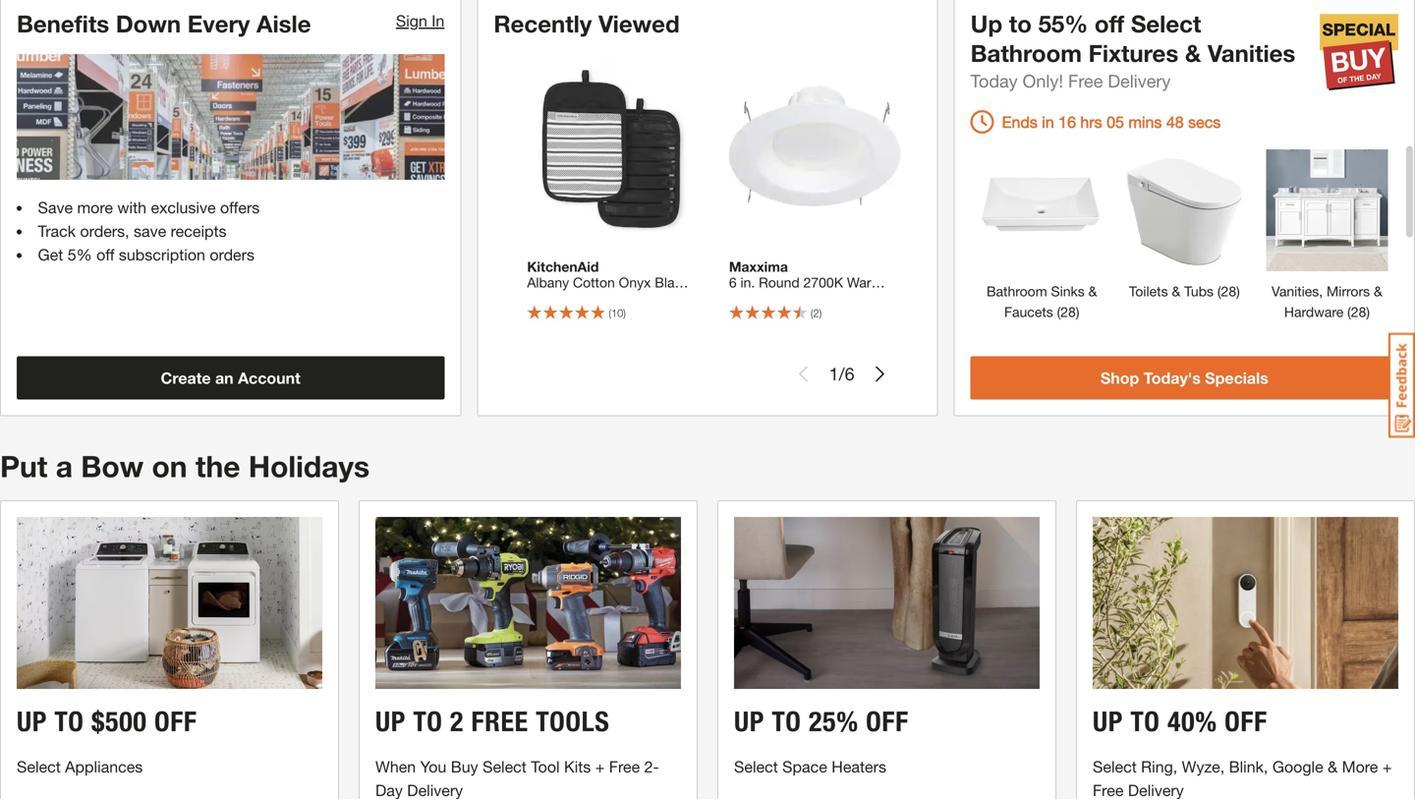 Task type: describe. For each thing, give the bounding box(es) containing it.
1 horizontal spatial 6
[[845, 363, 855, 384]]

select for up to 25% off
[[734, 757, 778, 776]]

select for up to 40% off
[[1093, 757, 1137, 776]]

( 10 )
[[609, 307, 626, 320]]

toilets & tubs product image image
[[1124, 150, 1246, 271]]

warm
[[847, 274, 883, 291]]

to for $500
[[54, 705, 84, 738]]

ends
[[1002, 113, 1038, 131]]

led
[[800, 322, 826, 338]]

free inside 'when you buy select tool kits + free 2- day delivery'
[[609, 757, 640, 776]]

account
[[238, 369, 301, 387]]

kitchenaid albany cotton onyx black pot holder set (2-pack)
[[527, 259, 689, 306]]

on
[[152, 449, 187, 484]]

1 / 6
[[829, 363, 855, 384]]

6 in. round 2700k warm white new construction non-ic rated recessed intergrated led kit image
[[719, 58, 906, 244]]

kits
[[564, 757, 591, 776]]

) up led
[[819, 307, 822, 320]]

toilets
[[1129, 283, 1168, 299]]

you
[[420, 757, 447, 776]]

when you buy select tool kits + free 2- day delivery
[[376, 757, 659, 799]]

more
[[1342, 757, 1379, 776]]

10
[[611, 307, 623, 320]]

wyze,
[[1182, 757, 1225, 776]]

heaters
[[832, 757, 887, 776]]

up for up to 40% off
[[1093, 705, 1124, 738]]

construction
[[800, 290, 879, 306]]

( down mirrors
[[1348, 304, 1351, 320]]

feedback link image
[[1389, 332, 1416, 438]]

create an account button
[[17, 356, 445, 400]]

delivery inside select ring, wyze, blink, google & more + free delivery
[[1128, 781, 1184, 799]]

tools
[[536, 705, 610, 738]]

+ inside 'when you buy select tool kits + free 2- day delivery'
[[595, 757, 605, 776]]

tubs
[[1185, 283, 1214, 299]]

up for up to 2 free tools
[[376, 705, 406, 738]]

black
[[655, 274, 689, 291]]

& inside bathroom sinks & faucets
[[1089, 283, 1098, 299]]

aisle
[[257, 9, 311, 37]]

0 vertical spatial 2
[[813, 307, 819, 320]]

sign in link
[[396, 11, 445, 30]]

2700k
[[804, 274, 843, 291]]

recently viewed
[[494, 9, 680, 37]]

viewed
[[599, 9, 680, 37]]

buy
[[451, 757, 478, 776]]

in
[[1042, 113, 1055, 131]]

to for 25%
[[772, 705, 802, 738]]

put
[[0, 449, 48, 484]]

ends in 16 hrs 05 mins 48 secs
[[1002, 113, 1221, 131]]

faucets
[[1005, 304, 1054, 320]]

white
[[729, 290, 764, 306]]

toilets & tubs ( 28 )
[[1129, 283, 1240, 299]]

blink,
[[1229, 757, 1268, 776]]

) down mirrors
[[1367, 304, 1370, 320]]

28 for bathroom sinks & faucets
[[1061, 304, 1076, 320]]

select appliances
[[17, 757, 143, 776]]

55%
[[1039, 9, 1088, 37]]

special buy logo image
[[1320, 13, 1399, 92]]

ring,
[[1141, 757, 1178, 776]]

maxxima
[[729, 259, 788, 275]]

1 horizontal spatial 28
[[1221, 283, 1237, 299]]

vanities, mirrors & hardware
[[1272, 283, 1383, 320]]

select ring, wyze, blink, google & more + free delivery
[[1093, 757, 1392, 799]]

2-
[[645, 757, 659, 776]]

/
[[839, 363, 845, 384]]

offers
[[220, 198, 260, 217]]

25%
[[809, 705, 859, 738]]

up to $500 off
[[17, 705, 197, 738]]

off for up to $500 off
[[154, 705, 197, 738]]

to for 2
[[413, 705, 443, 738]]

bathroom inside bathroom sinks & faucets
[[987, 283, 1048, 299]]

& left tubs
[[1172, 283, 1181, 299]]

image for up to 25% off image
[[734, 517, 1040, 689]]

select inside 'when you buy select tool kits + free 2- day delivery'
[[483, 757, 527, 776]]

receipts
[[171, 222, 227, 240]]

fixtures
[[1089, 39, 1179, 67]]

albany
[[527, 274, 569, 291]]

up to 25% off
[[734, 705, 909, 738]]

benefits
[[17, 9, 109, 37]]

set
[[597, 290, 618, 306]]

up to 55% off select bathroom fixtures & vanities today only! free delivery
[[971, 9, 1296, 92]]

image for up to $500 off image
[[17, 517, 322, 689]]

when
[[376, 757, 416, 776]]

create
[[161, 369, 211, 387]]

+ inside select ring, wyze, blink, google & more + free delivery
[[1383, 757, 1392, 776]]

today only!
[[971, 70, 1064, 92]]

(2-
[[622, 290, 638, 306]]

28 for vanities, mirrors & hardware
[[1351, 304, 1367, 320]]

holder
[[552, 290, 593, 306]]

off for up to 40% off
[[1225, 705, 1268, 738]]

non-
[[729, 306, 760, 322]]

this is the first slide image
[[796, 366, 812, 382]]

sign
[[396, 11, 427, 30]]

an
[[215, 369, 234, 387]]

1
[[829, 363, 839, 384]]

pot
[[527, 290, 548, 306]]

05
[[1107, 113, 1124, 131]]

save more with exclusive offers track orders, save receipts get 5% off subscription orders
[[38, 198, 260, 264]]

( down sinks
[[1057, 304, 1061, 320]]

vanities
[[1208, 39, 1296, 67]]

save
[[38, 198, 73, 217]]



Task type: vqa. For each thing, say whether or not it's contained in the screenshot.
Sidewalk's the make
no



Task type: locate. For each thing, give the bounding box(es) containing it.
up up select space heaters
[[734, 705, 765, 738]]

off up blink,
[[1225, 705, 1268, 738]]

0 vertical spatial off
[[1095, 9, 1125, 37]]

select up fixtures
[[1131, 9, 1202, 37]]

0 horizontal spatial ( 28 )
[[1054, 304, 1080, 320]]

intergrated
[[729, 322, 796, 338]]

& left "vanities" at the top of the page
[[1185, 39, 1202, 67]]

select for up to $500 off
[[17, 757, 61, 776]]

google
[[1273, 757, 1324, 776]]

every
[[188, 9, 250, 37]]

0 vertical spatial 6
[[729, 274, 737, 291]]

up left 40%
[[1093, 705, 1124, 738]]

$500
[[91, 705, 147, 738]]

& right sinks
[[1089, 283, 1098, 299]]

0 horizontal spatial delivery
[[407, 781, 463, 799]]

select space heaters
[[734, 757, 887, 776]]

0 horizontal spatial 2
[[450, 705, 464, 738]]

1 + from the left
[[595, 757, 605, 776]]

orders
[[210, 245, 255, 264]]

off right $500
[[154, 705, 197, 738]]

benefits down every aisle
[[17, 9, 311, 37]]

( 28 ) for faucets
[[1054, 304, 1080, 320]]

image for up to 2 free tools image
[[376, 517, 681, 689]]

select right buy
[[483, 757, 527, 776]]

1 vertical spatial off
[[96, 245, 114, 264]]

bow
[[81, 449, 144, 484]]

2 delivery from the left
[[1128, 781, 1184, 799]]

off for up to 25% off
[[866, 705, 909, 738]]

& inside up to 55% off select bathroom fixtures & vanities today only! free delivery
[[1185, 39, 1202, 67]]

2 left the 'free'
[[450, 705, 464, 738]]

sign in
[[396, 11, 445, 30]]

put a bow on the holidays
[[0, 449, 370, 484]]

mins
[[1129, 113, 1162, 131]]

( up led
[[811, 307, 813, 320]]

0 horizontal spatial 28
[[1061, 304, 1076, 320]]

0 horizontal spatial off
[[154, 705, 197, 738]]

bathroom up faucets
[[987, 283, 1048, 299]]

to for 40%
[[1131, 705, 1161, 738]]

+ right more
[[1383, 757, 1392, 776]]

0 horizontal spatial off
[[96, 245, 114, 264]]

1 horizontal spatial delivery
[[1128, 781, 1184, 799]]

5%
[[68, 245, 92, 264]]

delivery down ring,
[[1128, 781, 1184, 799]]

1 horizontal spatial off
[[866, 705, 909, 738]]

subscription
[[119, 245, 205, 264]]

select left appliances
[[17, 757, 61, 776]]

1 ( 28 ) from the left
[[1054, 304, 1080, 320]]

6 left in. at the right of page
[[729, 274, 737, 291]]

1 horizontal spatial +
[[1383, 757, 1392, 776]]

28
[[1221, 283, 1237, 299], [1061, 304, 1076, 320], [1351, 304, 1367, 320]]

kitchenaid
[[527, 259, 599, 275]]

rated
[[777, 306, 814, 322]]

free inside select ring, wyze, blink, google & more + free delivery
[[1093, 781, 1124, 799]]

bathroom up the today only!
[[971, 39, 1082, 67]]

1 delivery from the left
[[407, 781, 463, 799]]

get
[[38, 245, 63, 264]]

to
[[54, 705, 84, 738], [413, 705, 443, 738], [772, 705, 802, 738], [1131, 705, 1161, 738]]

1 up from the left
[[17, 705, 47, 738]]

new
[[768, 290, 796, 306]]

6 inside maxxima 6 in. round 2700k warm white new construction non-ic rated recessed intergrated led kit
[[729, 274, 737, 291]]

2
[[813, 307, 819, 320], [450, 705, 464, 738]]

bathroom inside up to 55% off select bathroom fixtures & vanities today only! free delivery
[[971, 39, 1082, 67]]

bathroom sinks & faucets
[[987, 283, 1098, 320]]

) down (2-
[[623, 307, 626, 320]]

( 2 )
[[811, 307, 822, 320]]

up for up to 25% off
[[734, 705, 765, 738]]

select inside up to 55% off select bathroom fixtures & vanities today only! free delivery
[[1131, 9, 1202, 37]]

1 horizontal spatial 2
[[813, 307, 819, 320]]

1 off from the left
[[154, 705, 197, 738]]

16
[[1059, 113, 1076, 131]]

delivery inside 'when you buy select tool kits + free 2- day delivery'
[[407, 781, 463, 799]]

maxxima 6 in. round 2700k warm white new construction non-ic rated recessed intergrated led kit
[[729, 259, 883, 338]]

mirrors
[[1327, 283, 1370, 299]]

appliances
[[65, 757, 143, 776]]

shop today's specials
[[1101, 369, 1269, 387]]

2 to from the left
[[413, 705, 443, 738]]

& inside vanities, mirrors & hardware
[[1374, 283, 1383, 299]]

holidays
[[249, 449, 370, 484]]

sign in card banner image
[[17, 54, 445, 180]]

+ right kits
[[595, 757, 605, 776]]

up up select appliances
[[17, 705, 47, 738]]

recessed
[[818, 306, 879, 322]]

vanities,
[[1272, 283, 1323, 299]]

delivery
[[407, 781, 463, 799], [1128, 781, 1184, 799]]

off down orders,
[[96, 245, 114, 264]]

a
[[56, 449, 73, 484]]

&
[[1185, 39, 1202, 67], [1089, 283, 1098, 299], [1172, 283, 1181, 299], [1374, 283, 1383, 299], [1328, 757, 1338, 776]]

save
[[134, 222, 166, 240]]

up up when
[[376, 705, 406, 738]]

28 right tubs
[[1221, 283, 1237, 299]]

to up select appliances
[[54, 705, 84, 738]]

exclusive
[[151, 198, 216, 217]]

off up heaters
[[866, 705, 909, 738]]

round
[[759, 274, 800, 291]]

to left 40%
[[1131, 705, 1161, 738]]

6 right 1
[[845, 363, 855, 384]]

orders,
[[80, 222, 129, 240]]

select
[[1131, 9, 1202, 37], [17, 757, 61, 776], [483, 757, 527, 776], [734, 757, 778, 776], [1093, 757, 1137, 776]]

2 + from the left
[[1383, 757, 1392, 776]]

kit
[[830, 322, 846, 338]]

1 horizontal spatial free
[[1093, 781, 1124, 799]]

1 horizontal spatial ( 28 )
[[1344, 304, 1370, 320]]

up
[[971, 9, 1003, 37]]

select left space
[[734, 757, 778, 776]]

28 down sinks
[[1061, 304, 1076, 320]]

bathroom sinks & faucets product image image
[[981, 150, 1103, 271]]

2 horizontal spatial off
[[1225, 705, 1268, 738]]

to left the 25%
[[772, 705, 802, 738]]

off up fixtures
[[1095, 9, 1125, 37]]

& right mirrors
[[1374, 283, 1383, 299]]

0 horizontal spatial free
[[609, 757, 640, 776]]

1 vertical spatial free
[[1093, 781, 1124, 799]]

albany cotton onyx black pot holder set (2-pack) image
[[517, 58, 704, 244]]

free delivery
[[1069, 70, 1171, 92]]

2 off from the left
[[866, 705, 909, 738]]

3 off from the left
[[1225, 705, 1268, 738]]

off
[[154, 705, 197, 738], [866, 705, 909, 738], [1225, 705, 1268, 738]]

( right tubs
[[1218, 283, 1221, 299]]

off
[[1095, 9, 1125, 37], [96, 245, 114, 264]]

(
[[1218, 283, 1221, 299], [1057, 304, 1061, 320], [1348, 304, 1351, 320], [609, 307, 611, 320], [811, 307, 813, 320]]

0 horizontal spatial 6
[[729, 274, 737, 291]]

& inside select ring, wyze, blink, google & more + free delivery
[[1328, 757, 1338, 776]]

up to 40% off
[[1093, 705, 1268, 738]]

in
[[432, 11, 445, 30]]

0 vertical spatial free
[[609, 757, 640, 776]]

1 to from the left
[[54, 705, 84, 738]]

2 up from the left
[[376, 705, 406, 738]]

4 to from the left
[[1131, 705, 1161, 738]]

bathroom
[[971, 39, 1082, 67], [987, 283, 1048, 299]]

ic
[[760, 306, 774, 322]]

40%
[[1168, 705, 1218, 738]]

in.
[[741, 274, 755, 291]]

)
[[1237, 283, 1240, 299], [1076, 304, 1080, 320], [1367, 304, 1370, 320], [623, 307, 626, 320], [819, 307, 822, 320]]

28 down mirrors
[[1351, 304, 1367, 320]]

( 28 ) for hardware
[[1344, 304, 1370, 320]]

select left ring,
[[1093, 757, 1137, 776]]

shop today's specials link
[[971, 356, 1399, 400]]

) right tubs
[[1237, 283, 1240, 299]]

sinks
[[1051, 283, 1085, 299]]

delivery down you on the bottom left of the page
[[407, 781, 463, 799]]

free
[[471, 705, 529, 738]]

0 vertical spatial bathroom
[[971, 39, 1082, 67]]

3 up from the left
[[734, 705, 765, 738]]

cotton
[[573, 274, 615, 291]]

image for up to 40% off image
[[1093, 517, 1399, 689]]

more
[[77, 198, 113, 217]]

up
[[17, 705, 47, 738], [376, 705, 406, 738], [734, 705, 765, 738], [1093, 705, 1124, 738]]

next slide image
[[873, 366, 888, 382]]

( 28 ) down mirrors
[[1344, 304, 1370, 320]]

vanities, mirrors & hardware product image image
[[1267, 150, 1388, 271]]

( 28 ) down sinks
[[1054, 304, 1080, 320]]

+
[[595, 757, 605, 776], [1383, 757, 1392, 776]]

to up you on the bottom left of the page
[[413, 705, 443, 738]]

1 vertical spatial bathroom
[[987, 283, 1048, 299]]

4 up from the left
[[1093, 705, 1124, 738]]

1 vertical spatial 6
[[845, 363, 855, 384]]

) down sinks
[[1076, 304, 1080, 320]]

select inside select ring, wyze, blink, google & more + free delivery
[[1093, 757, 1137, 776]]

0 horizontal spatial +
[[595, 757, 605, 776]]

( down "set"
[[609, 307, 611, 320]]

pack)
[[638, 290, 673, 306]]

3 to from the left
[[772, 705, 802, 738]]

off inside 'save more with exclusive offers track orders, save receipts get 5% off subscription orders'
[[96, 245, 114, 264]]

2 up led
[[813, 307, 819, 320]]

& left more
[[1328, 757, 1338, 776]]

2 ( 28 ) from the left
[[1344, 304, 1370, 320]]

1 vertical spatial 2
[[450, 705, 464, 738]]

2 horizontal spatial 28
[[1351, 304, 1367, 320]]

up for up to $500 off
[[17, 705, 47, 738]]

secs
[[1189, 113, 1221, 131]]

the
[[196, 449, 240, 484]]

recently
[[494, 9, 592, 37]]

1 horizontal spatial off
[[1095, 9, 1125, 37]]

tool
[[531, 757, 560, 776]]

to
[[1009, 9, 1032, 37]]

off inside up to 55% off select bathroom fixtures & vanities today only! free delivery
[[1095, 9, 1125, 37]]

down
[[116, 9, 181, 37]]

track
[[38, 222, 76, 240]]



